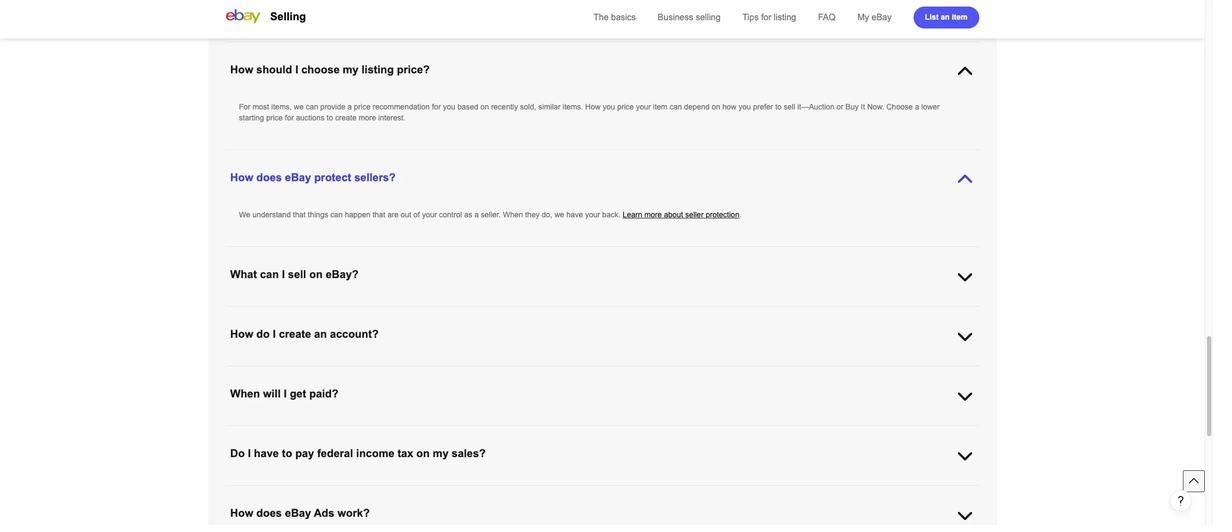 Task type: describe. For each thing, give the bounding box(es) containing it.
1 packaging from the left
[[298, 5, 332, 14]]

less
[[635, 508, 649, 517]]

use
[[269, 5, 281, 14]]

how does ebay ads work?
[[230, 507, 370, 519]]

k.
[[239, 508, 246, 517]]

issue
[[681, 486, 699, 495]]

1 vertical spatial sold
[[239, 519, 253, 525]]

touch,
[[626, 5, 647, 14]]

on left the at right bottom
[[834, 497, 842, 506]]

purchase.
[[784, 5, 817, 14]]

verification.
[[345, 378, 383, 387]]

example,
[[750, 508, 781, 517]]

sales?
[[452, 447, 486, 459]]

for up $700,
[[334, 508, 343, 517]]

marketplaces
[[590, 486, 635, 495]]

you down marketplaces
[[593, 497, 605, 506]]

your right have
[[721, 367, 736, 376]]

1 horizontal spatial we
[[555, 210, 564, 219]]

phone
[[310, 378, 331, 387]]

you left the already
[[365, 5, 377, 14]]

can right things
[[330, 210, 343, 219]]

that left things
[[293, 210, 306, 219]]

a right as on the left top of page
[[475, 210, 479, 219]]

that up the example,
[[763, 497, 775, 506]]

bought
[[804, 508, 827, 517]]

something
[[559, 508, 594, 517]]

ebay down requirement
[[285, 507, 311, 519]]

on up the when will i get paid?
[[282, 378, 291, 387]]

are left tips
[[730, 5, 741, 14]]

as
[[464, 210, 472, 219]]

help, opens dialogs image
[[1176, 496, 1187, 506]]

create inside to get started, select list an item. we'll help you create and verify your account, and set-up payment information during your first listing. have your preferred payment account details on hand and be ready to receive a call or text on your phone for verification.
[[405, 367, 426, 376]]

based
[[458, 102, 478, 111]]

1 all from the left
[[403, 486, 411, 495]]

1 horizontal spatial listing
[[774, 13, 796, 22]]

from
[[531, 5, 547, 14]]

that up today
[[289, 508, 302, 517]]

$700,
[[323, 519, 343, 525]]

you up our
[[596, 508, 608, 517]]

0 horizontal spatial receive
[[608, 497, 632, 506]]

you can use any packaging supplies you may already have at home or get free boxes from carriers. for an added touch, ebay branded supplies are available to purchase. buy ebay branded packaging .
[[239, 5, 922, 14]]

on up businesses
[[416, 447, 430, 459]]

ebay left my
[[835, 5, 852, 14]]

already
[[396, 5, 421, 14]]

you up the not
[[462, 508, 475, 517]]

for inside for most items, we can provide a price recommendation for you based on recently sold, similar items. how you price your item can depend on how you prefer to sell it—auction or buy it now. choose a lower starting price for auctions to create more interest.
[[239, 102, 250, 111]]

tips for listing link
[[743, 13, 796, 22]]

and left verify
[[428, 367, 441, 376]]

process
[[468, 486, 495, 495]]

bike
[[836, 508, 850, 517]]

account,
[[481, 367, 510, 376]]

provide
[[320, 102, 346, 111]]

you left paid
[[686, 508, 699, 517]]

sellers?
[[354, 171, 396, 183]]

how for how does ebay protect sellers?
[[230, 171, 253, 183]]

up
[[540, 367, 548, 376]]

if
[[784, 508, 787, 517]]

2 horizontal spatial price
[[617, 102, 634, 111]]

1 vertical spatial k
[[660, 497, 666, 506]]

sales.
[[898, 486, 918, 495]]

can left 'depend'
[[670, 102, 682, 111]]

on left the ebay?
[[309, 268, 323, 280]]

to right available
[[775, 5, 782, 14]]

for inside starting on jan 1, 2022, irs regulations require all businesses that process payments, including online marketplaces like ebay, to issue a form 1099-k for all sellers who receive $600 or more in sales. the new tax reporting requirement may impact your 2022 tax return that you may file in 2023. however, just because you receive a 1099-k doesn't automatically mean that you'll owe taxes on the amount reported on your 1099- k. only goods that are sold for a profit are considered taxable, so you won't owe any taxes on something you sell for less than what you paid for it. for example, if you bought a bike for $1,000 last year, and then sold it on ebay today for $700, that $700 you made would generally not be subject to income tax. check out our
[[737, 508, 748, 517]]

2 payment from the left
[[771, 367, 800, 376]]

we'll
[[355, 367, 372, 376]]

on left the hand
[[856, 367, 864, 376]]

that right happen
[[373, 210, 385, 219]]

your down new
[[926, 497, 941, 506]]

selling
[[696, 13, 721, 22]]

list inside to get started, select list an item. we'll help you create and verify your account, and set-up payment information during your first listing. have your preferred payment account details on hand and be ready to receive a call or text on your phone for verification.
[[312, 367, 324, 376]]

2022,
[[301, 486, 320, 495]]

0 horizontal spatial owe
[[497, 508, 511, 517]]

2 vertical spatial tax
[[392, 497, 402, 506]]

you right $700
[[379, 519, 391, 525]]

0 vertical spatial my
[[343, 64, 359, 76]]

irs
[[323, 486, 335, 495]]

on left the jan
[[268, 486, 276, 495]]

0 horizontal spatial taxes
[[527, 508, 546, 517]]

like
[[637, 486, 649, 495]]

i for get
[[284, 388, 287, 400]]

starting on jan 1, 2022, irs regulations require all businesses that process payments, including online marketplaces like ebay, to issue a form 1099-k for all sellers who receive $600 or more in sales. the new tax reporting requirement may impact your 2022 tax return that you may file in 2023. however, just because you receive a 1099-k doesn't automatically mean that you'll owe taxes on the amount reported on your 1099- k. only goods that are sold for a profit are considered taxable, so you won't owe any taxes on something you sell for less than what you paid for it. for example, if you bought a bike for $1,000 last year, and then sold it on ebay today for $700, that $700 you made would generally not be subject to income tax. check out our
[[239, 486, 963, 525]]

for right tips
[[761, 13, 772, 22]]

does for how does ebay ads work?
[[256, 507, 282, 519]]

my ebay link
[[858, 13, 892, 22]]

listing.
[[677, 367, 699, 376]]

0 vertical spatial item
[[952, 12, 968, 21]]

faq link
[[818, 13, 836, 22]]

how for how do i create an account?
[[230, 328, 253, 340]]

what
[[230, 268, 257, 280]]

to inside to get started, select list an item. we'll help you create and verify your account, and set-up payment information during your first listing. have your preferred payment account details on hand and be ready to receive a call or text on your phone for verification.
[[933, 367, 939, 376]]

1 horizontal spatial list
[[925, 12, 939, 21]]

0 horizontal spatial 1099-
[[641, 497, 660, 506]]

0 horizontal spatial sell
[[288, 268, 306, 280]]

i for choose
[[295, 64, 298, 76]]

or right home
[[472, 5, 479, 14]]

the inside starting on jan 1, 2022, irs regulations require all businesses that process payments, including online marketplaces like ebay, to issue a form 1099-k for all sellers who receive $600 or more in sales. the new tax reporting requirement may impact your 2022 tax return that you may file in 2023. however, just because you receive a 1099-k doesn't automatically mean that you'll owe taxes on the amount reported on your 1099- k. only goods that are sold for a profit are considered taxable, so you won't owe any taxes on something you sell for less than what you paid for it. for example, if you bought a bike for $1,000 last year, and then sold it on ebay today for $700, that $700 you made would generally not be subject to income tax. check out our
[[920, 486, 933, 495]]

protect
[[314, 171, 351, 183]]

be inside starting on jan 1, 2022, irs regulations require all businesses that process payments, including online marketplaces like ebay, to issue a form 1099-k for all sellers who receive $600 or more in sales. the new tax reporting requirement may impact your 2022 tax return that you may file in 2023. however, just because you receive a 1099-k doesn't automatically mean that you'll owe taxes on the amount reported on your 1099- k. only goods that are sold for a profit are considered taxable, so you won't owe any taxes on something you sell for less than what you paid for it. for example, if you bought a bike for $1,000 last year, and then sold it on ebay today for $700, that $700 you made would generally not be subject to income tax. check out our
[[483, 519, 491, 525]]

our
[[606, 519, 617, 525]]

can up auctions
[[306, 102, 318, 111]]

0 vertical spatial any
[[283, 5, 295, 14]]

year,
[[903, 508, 919, 517]]

ebay inside starting on jan 1, 2022, irs regulations require all businesses that process payments, including online marketplaces like ebay, to issue a form 1099-k for all sellers who receive $600 or more in sales. the new tax reporting requirement may impact your 2022 tax return that you may file in 2023. however, just because you receive a 1099-k doesn't automatically mean that you'll owe taxes on the amount reported on your 1099- k. only goods that are sold for a profit are considered taxable, so you won't owe any taxes on something you sell for less than what you paid for it. for example, if you bought a bike for $1,000 last year, and then sold it on ebay today for $700, that $700 you made would generally not be subject to income tax. check out our
[[272, 519, 289, 525]]

ebay,
[[651, 486, 670, 495]]

regulations
[[337, 486, 375, 495]]

understand
[[252, 210, 291, 219]]

when will i get paid?
[[230, 388, 339, 400]]

1 horizontal spatial more
[[645, 210, 662, 219]]

to up doesn't on the right bottom of page
[[672, 486, 679, 495]]

depend
[[684, 102, 710, 111]]

a left lower
[[915, 102, 919, 111]]

0 horizontal spatial have
[[254, 447, 279, 459]]

your left 'first'
[[645, 367, 660, 376]]

or inside to get started, select list an item. we'll help you create and verify your account, and set-up payment information during your first listing. have your preferred payment account details on hand and be ready to receive a call or text on your phone for verification.
[[259, 378, 266, 387]]

account?
[[330, 328, 379, 340]]

how inside for most items, we can provide a price recommendation for you based on recently sold, similar items. how you price your item can depend on how you prefer to sell it—auction or buy it now. choose a lower starting price for auctions to create more interest.
[[585, 102, 601, 111]]

for down the at right bottom
[[852, 508, 861, 517]]

0 vertical spatial tax
[[398, 447, 413, 459]]

business selling link
[[658, 13, 721, 22]]

your right the of
[[422, 210, 437, 219]]

are left the of
[[388, 210, 399, 219]]

require
[[377, 486, 401, 495]]

0 horizontal spatial in
[[484, 497, 490, 506]]

the basics link
[[594, 13, 636, 22]]

do
[[230, 447, 245, 459]]

price?
[[397, 64, 430, 76]]

however,
[[514, 497, 546, 506]]

2 supplies from the left
[[699, 5, 727, 14]]

made
[[393, 519, 412, 525]]

item inside for most items, we can provide a price recommendation for you based on recently sold, similar items. how you price your item can depend on how you prefer to sell it—auction or buy it now. choose a lower starting price for auctions to create more interest.
[[653, 102, 668, 111]]

for right today
[[312, 519, 321, 525]]

1 horizontal spatial price
[[354, 102, 371, 111]]

2 horizontal spatial get
[[481, 5, 491, 14]]

on up year,
[[916, 497, 924, 506]]

boxes
[[509, 5, 529, 14]]

ebay right my
[[872, 13, 892, 22]]

last
[[889, 508, 901, 517]]

and right the hand
[[886, 367, 898, 376]]

1 vertical spatial when
[[230, 388, 260, 400]]

we understand that things can happen that are out of your control as a seller. when they do, we have your back. learn more about seller protection .
[[239, 210, 742, 219]]

online
[[567, 486, 588, 495]]

or inside for most items, we can provide a price recommendation for you based on recently sold, similar items. how you price your item can depend on how you prefer to sell it—auction or buy it now. choose a lower starting price for auctions to create more interest.
[[837, 102, 844, 111]]

and left set-
[[512, 367, 525, 376]]

on right based
[[481, 102, 489, 111]]

hand
[[866, 367, 884, 376]]

you
[[239, 5, 252, 14]]

on right it
[[261, 519, 270, 525]]

a down 'impact'
[[345, 508, 349, 517]]

on down just
[[548, 508, 556, 517]]

added
[[603, 5, 624, 14]]

for up "mean"
[[754, 486, 763, 495]]

have
[[701, 367, 719, 376]]

set-
[[527, 367, 540, 376]]

choose
[[887, 102, 913, 111]]

considered
[[383, 508, 421, 517]]

form
[[707, 486, 725, 495]]

it
[[861, 102, 865, 111]]

a left bike
[[830, 508, 834, 517]]

0 vertical spatial owe
[[797, 497, 811, 506]]

should
[[256, 64, 292, 76]]

a right provide
[[348, 102, 352, 111]]

sold,
[[520, 102, 536, 111]]

i for sell
[[282, 268, 285, 280]]

1 horizontal spatial .
[[920, 5, 922, 14]]

you up so
[[441, 497, 454, 506]]

an inside to get started, select list an item. we'll help you create and verify your account, and set-up payment information during your first listing. have your preferred payment account details on hand and be ready to receive a call or text on your phone for verification.
[[326, 367, 334, 376]]

for left less
[[624, 508, 633, 517]]

tips for listing
[[743, 13, 796, 22]]

receive inside to get started, select list an item. we'll help you create and verify your account, and set-up payment information during your first listing. have your preferred payment account details on hand and be ready to receive a call or text on your phone for verification.
[[941, 367, 966, 376]]

you right if
[[790, 508, 802, 517]]

businesses
[[413, 486, 451, 495]]

get inside to get started, select list an item. we'll help you create and verify your account, and set-up payment information during your first listing. have your preferred payment account details on hand and be ready to receive a call or text on your phone for verification.
[[249, 367, 260, 376]]

more inside for most items, we can provide a price recommendation for you based on recently sold, similar items. how you price your item can depend on how you prefer to sell it—auction or buy it now. choose a lower starting price for auctions to create more interest.
[[359, 113, 376, 122]]

you right items.
[[603, 102, 615, 111]]

1 horizontal spatial may
[[379, 5, 394, 14]]

0 vertical spatial buy
[[820, 5, 833, 14]]

1 horizontal spatial receive
[[815, 486, 840, 495]]

you right how
[[739, 102, 751, 111]]

1 vertical spatial .
[[740, 210, 742, 219]]

who
[[799, 486, 813, 495]]

you inside to get started, select list an item. we'll help you create and verify your account, and set-up payment information during your first listing. have your preferred payment account details on hand and be ready to receive a call or text on your phone for verification.
[[391, 367, 403, 376]]

prefer
[[753, 102, 773, 111]]

select
[[290, 367, 310, 376]]

just
[[548, 497, 560, 506]]

we inside for most items, we can provide a price recommendation for you based on recently sold, similar items. how you price your item can depend on how you prefer to sell it—auction or buy it now. choose a lower starting price for auctions to create more interest.
[[294, 102, 304, 111]]

ebay left protect
[[285, 171, 311, 183]]

1 horizontal spatial 1099-
[[727, 486, 747, 495]]

2023.
[[492, 497, 512, 506]]

2 all from the left
[[765, 486, 773, 495]]

on left how
[[712, 102, 720, 111]]

ebay right touch, at the right top of the page
[[649, 5, 667, 14]]

can left use
[[254, 5, 266, 14]]

that down businesses
[[426, 497, 439, 506]]

most
[[253, 102, 269, 111]]

2022
[[373, 497, 390, 506]]

your inside for most items, we can provide a price recommendation for you based on recently sold, similar items. how you price your item can depend on how you prefer to sell it—auction or buy it now. choose a lower starting price for auctions to create more interest.
[[636, 102, 651, 111]]

starting
[[239, 486, 265, 495]]

0 vertical spatial for
[[579, 5, 590, 14]]



Task type: locate. For each thing, give the bounding box(es) containing it.
goods
[[266, 508, 287, 517]]

for inside to get started, select list an item. we'll help you create and verify your account, and set-up payment information during your first listing. have your preferred payment account details on hand and be ready to receive a call or text on your phone for verification.
[[334, 378, 343, 387]]

payments,
[[497, 486, 533, 495]]

federal
[[317, 447, 353, 459]]

receive right ready
[[941, 367, 966, 376]]

create down provide
[[335, 113, 357, 122]]

all left sellers
[[765, 486, 773, 495]]

does for how does ebay protect sellers?
[[256, 171, 282, 183]]

1 branded from the left
[[669, 5, 697, 14]]

0 horizontal spatial item
[[653, 102, 668, 111]]

packaging right my
[[885, 5, 920, 14]]

branded right touch, at the right top of the page
[[669, 5, 697, 14]]

0 vertical spatial have
[[423, 5, 440, 14]]

1 horizontal spatial packaging
[[885, 5, 920, 14]]

1 vertical spatial my
[[433, 447, 449, 459]]

are up $700
[[370, 508, 381, 517]]

1 supplies from the left
[[335, 5, 363, 14]]

learn
[[623, 210, 642, 219]]

0 horizontal spatial .
[[740, 210, 742, 219]]

would
[[415, 519, 435, 525]]

k down ebay,
[[660, 497, 666, 506]]

generally
[[437, 519, 468, 525]]

2 horizontal spatial for
[[737, 508, 748, 517]]

about
[[664, 210, 683, 219]]

0 horizontal spatial buy
[[820, 5, 833, 14]]

buy ebay branded packaging link
[[820, 5, 920, 14]]

impact
[[331, 497, 354, 506]]

1 vertical spatial more
[[645, 210, 662, 219]]

recently
[[491, 102, 518, 111]]

carriers.
[[549, 5, 577, 14]]

because
[[562, 497, 591, 506]]

1 vertical spatial get
[[249, 367, 260, 376]]

call
[[245, 378, 257, 387]]

.
[[920, 5, 922, 14], [740, 210, 742, 219]]

1 vertical spatial income
[[528, 519, 553, 525]]

1 vertical spatial tax
[[952, 486, 962, 495]]

1 horizontal spatial any
[[513, 508, 525, 517]]

may left the already
[[379, 5, 394, 14]]

my right choose
[[343, 64, 359, 76]]

1 horizontal spatial out
[[594, 519, 604, 525]]

tips
[[743, 13, 759, 22]]

we up auctions
[[294, 102, 304, 111]]

k up "mean"
[[747, 486, 752, 495]]

taxes up bought
[[813, 497, 832, 506]]

be
[[901, 367, 909, 376], [483, 519, 491, 525]]

ebay
[[649, 5, 667, 14], [835, 5, 852, 14], [872, 13, 892, 22], [285, 171, 311, 183], [285, 507, 311, 519], [272, 519, 289, 525]]

1 vertical spatial for
[[239, 102, 250, 111]]

tax.
[[555, 519, 568, 525]]

listing right available
[[774, 13, 796, 22]]

seller.
[[481, 210, 501, 219]]

will
[[263, 388, 281, 400]]

for right it.
[[737, 508, 748, 517]]

2 horizontal spatial 1099-
[[943, 497, 963, 506]]

more up amount
[[870, 486, 888, 495]]

0 horizontal spatial k
[[660, 497, 666, 506]]

how
[[230, 64, 253, 76], [585, 102, 601, 111], [230, 171, 253, 183], [230, 328, 253, 340], [230, 507, 253, 519]]

the basics
[[594, 13, 636, 22]]

a
[[348, 102, 352, 111], [915, 102, 919, 111], [475, 210, 479, 219], [239, 378, 243, 387], [701, 486, 705, 495], [634, 497, 639, 506], [345, 508, 349, 517], [830, 508, 834, 517]]

to down provide
[[327, 113, 333, 122]]

branded
[[669, 5, 697, 14], [854, 5, 883, 14]]

2 packaging from the left
[[885, 5, 920, 14]]

be down won't
[[483, 519, 491, 525]]

0 vertical spatial in
[[890, 486, 896, 495]]

0 horizontal spatial payment
[[550, 367, 580, 376]]

happen
[[345, 210, 371, 219]]

1 vertical spatial receive
[[815, 486, 840, 495]]

listing left price?
[[362, 64, 394, 76]]

sold up $700,
[[317, 508, 331, 517]]

payment
[[550, 367, 580, 376], [771, 367, 800, 376]]

1 horizontal spatial payment
[[771, 367, 800, 376]]

2 vertical spatial create
[[405, 367, 426, 376]]

1 horizontal spatial for
[[579, 5, 590, 14]]

we right do,
[[555, 210, 564, 219]]

income up require
[[356, 447, 395, 459]]

1 vertical spatial buy
[[846, 102, 859, 111]]

more inside starting on jan 1, 2022, irs regulations require all businesses that process payments, including online marketplaces like ebay, to issue a form 1099-k for all sellers who receive $600 or more in sales. the new tax reporting requirement may impact your 2022 tax return that you may file in 2023. however, just because you receive a 1099-k doesn't automatically mean that you'll owe taxes on the amount reported on your 1099- k. only goods that are sold for a profit are considered taxable, so you won't owe any taxes on something you sell for less than what you paid for it. for example, if you bought a bike for $1,000 last year, and then sold it on ebay today for $700, that $700 you made would generally not be subject to income tax. check out our
[[870, 486, 888, 495]]

0 vertical spatial sold
[[317, 508, 331, 517]]

can right what
[[260, 268, 279, 280]]

buy left it
[[846, 102, 859, 111]]

1099- up "mean"
[[727, 486, 747, 495]]

2 vertical spatial have
[[254, 447, 279, 459]]

buy
[[820, 5, 833, 14], [846, 102, 859, 111]]

sellers
[[775, 486, 797, 495]]

0 vertical spatial out
[[401, 210, 411, 219]]

work?
[[338, 507, 370, 519]]

2 vertical spatial get
[[290, 388, 306, 400]]

buy inside for most items, we can provide a price recommendation for you based on recently sold, similar items. how you price your item can depend on how you prefer to sell it—auction or buy it now. choose a lower starting price for auctions to create more interest.
[[846, 102, 859, 111]]

2 vertical spatial sell
[[611, 508, 622, 517]]

sell inside starting on jan 1, 2022, irs regulations require all businesses that process payments, including online marketplaces like ebay, to issue a form 1099-k for all sellers who receive $600 or more in sales. the new tax reporting requirement may impact your 2022 tax return that you may file in 2023. however, just because you receive a 1099-k doesn't automatically mean that you'll owe taxes on the amount reported on your 1099- k. only goods that are sold for a profit are considered taxable, so you won't owe any taxes on something you sell for less than what you paid for it. for example, if you bought a bike for $1,000 last year, and then sold it on ebay today for $700, that $700 you made would generally not be subject to income tax. check out our
[[611, 508, 622, 517]]

how does ebay protect sellers?
[[230, 171, 396, 183]]

my
[[858, 13, 869, 22]]

now.
[[867, 102, 884, 111]]

how left 'should'
[[230, 64, 253, 76]]

0 horizontal spatial price
[[266, 113, 283, 122]]

out inside starting on jan 1, 2022, irs regulations require all businesses that process payments, including online marketplaces like ebay, to issue a form 1099-k for all sellers who receive $600 or more in sales. the new tax reporting requirement may impact your 2022 tax return that you may file in 2023. however, just because you receive a 1099-k doesn't automatically mean that you'll owe taxes on the amount reported on your 1099- k. only goods that are sold for a profit are considered taxable, so you won't owe any taxes on something you sell for less than what you paid for it. for example, if you bought a bike for $1,000 last year, and then sold it on ebay today for $700, that $700 you made would generally not be subject to income tax. check out our
[[594, 519, 604, 525]]

0 vertical spatial when
[[503, 210, 523, 219]]

0 vertical spatial k
[[747, 486, 752, 495]]

1 vertical spatial item
[[653, 102, 668, 111]]

are up today
[[304, 508, 315, 517]]

$600
[[842, 486, 859, 495]]

1 vertical spatial we
[[555, 210, 564, 219]]

including
[[535, 486, 565, 495]]

out left the of
[[401, 210, 411, 219]]

do
[[256, 328, 270, 340]]

your left 'depend'
[[636, 102, 651, 111]]

when left they
[[503, 210, 523, 219]]

1 horizontal spatial create
[[335, 113, 357, 122]]

0 horizontal spatial the
[[594, 13, 609, 22]]

home
[[451, 5, 470, 14]]

0 vertical spatial taxes
[[813, 497, 832, 506]]

a up less
[[634, 497, 639, 506]]

0 vertical spatial get
[[481, 5, 491, 14]]

0 vertical spatial list
[[925, 12, 939, 21]]

0 vertical spatial receive
[[941, 367, 966, 376]]

1 vertical spatial create
[[279, 328, 311, 340]]

more left about
[[645, 210, 662, 219]]

paid?
[[309, 388, 339, 400]]

taxes
[[813, 497, 832, 506], [527, 508, 546, 517]]

1 horizontal spatial supplies
[[699, 5, 727, 14]]

how up we
[[230, 171, 253, 183]]

ready
[[911, 367, 930, 376]]

check
[[570, 519, 591, 525]]

or inside starting on jan 1, 2022, irs regulations require all businesses that process payments, including online marketplaces like ebay, to issue a form 1099-k for all sellers who receive $600 or more in sales. the new tax reporting requirement may impact your 2022 tax return that you may file in 2023. however, just because you receive a 1099-k doesn't automatically mean that you'll owe taxes on the amount reported on your 1099- k. only goods that are sold for a profit are considered taxable, so you won't owe any taxes on something you sell for less than what you paid for it. for example, if you bought a bike for $1,000 last year, and then sold it on ebay today for $700, that $700 you made would generally not be subject to income tax. check out our
[[861, 486, 868, 495]]

selling
[[270, 10, 306, 22]]

get
[[481, 5, 491, 14], [249, 367, 260, 376], [290, 388, 306, 400]]

you
[[365, 5, 377, 14], [443, 102, 455, 111], [603, 102, 615, 111], [739, 102, 751, 111], [391, 367, 403, 376], [441, 497, 454, 506], [593, 497, 605, 506], [462, 508, 475, 517], [596, 508, 608, 517], [686, 508, 699, 517], [790, 508, 802, 517], [379, 519, 391, 525]]

how for how does ebay ads work?
[[230, 507, 253, 519]]

similar
[[539, 102, 561, 111]]

what can i sell on ebay?
[[230, 268, 359, 280]]

seller
[[685, 210, 704, 219]]

doesn't
[[668, 497, 692, 506]]

1 horizontal spatial branded
[[854, 5, 883, 14]]

2 vertical spatial receive
[[608, 497, 632, 506]]

1 horizontal spatial the
[[920, 486, 933, 495]]

1 horizontal spatial taxes
[[813, 497, 832, 506]]

0 vertical spatial listing
[[774, 13, 796, 22]]

for most items, we can provide a price recommendation for you based on recently sold, similar items. how you price your item can depend on how you prefer to sell it—auction or buy it now. choose a lower starting price for auctions to create more interest.
[[239, 102, 940, 122]]

protection
[[706, 210, 740, 219]]

1 vertical spatial owe
[[497, 508, 511, 517]]

0 vertical spatial the
[[594, 13, 609, 22]]

income inside starting on jan 1, 2022, irs regulations require all businesses that process payments, including online marketplaces like ebay, to issue a form 1099-k for all sellers who receive $600 or more in sales. the new tax reporting requirement may impact your 2022 tax return that you may file in 2023. however, just because you receive a 1099-k doesn't automatically mean that you'll owe taxes on the amount reported on your 1099- k. only goods that are sold for a profit are considered taxable, so you won't owe any taxes on something you sell for less than what you paid for it. for example, if you bought a bike for $1,000 last year, and then sold it on ebay today for $700, that $700 you made would generally not be subject to income tax. check out our
[[528, 519, 553, 525]]

that left process
[[453, 486, 466, 495]]

does down "reporting" at the bottom of page
[[256, 507, 282, 519]]

1 vertical spatial have
[[567, 210, 583, 219]]

sell inside for most items, we can provide a price recommendation for you based on recently sold, similar items. how you price your item can depend on how you prefer to sell it—auction or buy it now. choose a lower starting price for auctions to create more interest.
[[784, 102, 795, 111]]

create right help
[[405, 367, 426, 376]]

0 horizontal spatial branded
[[669, 5, 697, 14]]

help
[[374, 367, 388, 376]]

details
[[832, 367, 854, 376]]

be inside to get started, select list an item. we'll help you create and verify your account, and set-up payment information during your first listing. have your preferred payment account details on hand and be ready to receive a call or text on your phone for verification.
[[901, 367, 909, 376]]

basics
[[611, 13, 636, 22]]

of
[[414, 210, 420, 219]]

2 horizontal spatial may
[[456, 497, 470, 506]]

free
[[494, 5, 507, 14]]

price right items.
[[617, 102, 634, 111]]

for
[[761, 13, 772, 22], [432, 102, 441, 111], [285, 113, 294, 122], [334, 378, 343, 387], [754, 486, 763, 495], [334, 508, 343, 517], [624, 508, 633, 517], [718, 508, 726, 517], [852, 508, 861, 517], [312, 519, 321, 525]]

0 horizontal spatial sold
[[239, 519, 253, 525]]

it
[[255, 519, 259, 525]]

1 horizontal spatial all
[[765, 486, 773, 495]]

any down the however,
[[513, 508, 525, 517]]

1 does from the top
[[256, 171, 282, 183]]

2 vertical spatial for
[[737, 508, 748, 517]]

0 horizontal spatial any
[[283, 5, 295, 14]]

1 payment from the left
[[550, 367, 580, 376]]

2 horizontal spatial have
[[567, 210, 583, 219]]

your right verify
[[464, 367, 479, 376]]

a left form
[[701, 486, 705, 495]]

to get started, select list an item. we'll help you create and verify your account, and set-up payment information during your first listing. have your preferred payment account details on hand and be ready to receive a call or text on your phone for verification.
[[239, 367, 966, 387]]

how do i create an account?
[[230, 328, 379, 340]]

payment left account
[[771, 367, 800, 376]]

1 vertical spatial taxes
[[527, 508, 546, 517]]

have right do
[[254, 447, 279, 459]]

started,
[[262, 367, 288, 376]]

to left the pay
[[282, 447, 292, 459]]

more left the interest.
[[359, 113, 376, 122]]

any inside starting on jan 1, 2022, irs regulations require all businesses that process payments, including online marketplaces like ebay, to issue a form 1099-k for all sellers who receive $600 or more in sales. the new tax reporting requirement may impact your 2022 tax return that you may file in 2023. however, just because you receive a 1099-k doesn't automatically mean that you'll owe taxes on the amount reported on your 1099- k. only goods that are sold for a profit are considered taxable, so you won't owe any taxes on something you sell for less than what you paid for it. for example, if you bought a bike for $1,000 last year, and then sold it on ebay today for $700, that $700 you made would generally not be subject to income tax. check out our
[[513, 508, 525, 517]]

you'll
[[778, 497, 795, 506]]

taxes down the however,
[[527, 508, 546, 517]]

receive right "who"
[[815, 486, 840, 495]]

1 horizontal spatial have
[[423, 5, 440, 14]]

in right file
[[484, 497, 490, 506]]

2 vertical spatial more
[[870, 486, 888, 495]]

2 branded from the left
[[854, 5, 883, 14]]

2 horizontal spatial receive
[[941, 367, 966, 376]]

your up profit
[[356, 497, 371, 506]]

1 vertical spatial the
[[920, 486, 933, 495]]

a left call
[[239, 378, 243, 387]]

your left the back.
[[585, 210, 600, 219]]

list an item link
[[914, 7, 979, 28]]

on
[[481, 102, 489, 111], [712, 102, 720, 111], [309, 268, 323, 280], [856, 367, 864, 376], [282, 378, 291, 387], [416, 447, 430, 459], [268, 486, 276, 495], [834, 497, 842, 506], [916, 497, 924, 506], [548, 508, 556, 517], [261, 519, 270, 525]]

0 horizontal spatial for
[[239, 102, 250, 111]]

2 does from the top
[[256, 507, 282, 519]]

so
[[452, 508, 460, 517]]

you right help
[[391, 367, 403, 376]]

for down the items,
[[285, 113, 294, 122]]

do,
[[542, 210, 552, 219]]

sold down k.
[[239, 519, 253, 525]]

0 vertical spatial sell
[[784, 102, 795, 111]]

owe up subject
[[497, 508, 511, 517]]

create right do
[[279, 328, 311, 340]]

for left it.
[[718, 508, 726, 517]]

1 horizontal spatial owe
[[797, 497, 811, 506]]

or up amount
[[861, 486, 868, 495]]

business
[[658, 13, 693, 22]]

an
[[592, 5, 601, 14], [941, 12, 950, 21], [314, 328, 327, 340], [326, 367, 334, 376]]

0 vertical spatial be
[[901, 367, 909, 376]]

have right do,
[[567, 210, 583, 219]]

they
[[525, 210, 540, 219]]

and left then
[[922, 508, 934, 517]]

the
[[594, 13, 609, 22], [920, 486, 933, 495]]

your down select
[[293, 378, 308, 387]]

1 horizontal spatial when
[[503, 210, 523, 219]]

when down call
[[230, 388, 260, 400]]

0 horizontal spatial list
[[312, 367, 324, 376]]

how for how should i choose my listing price?
[[230, 64, 253, 76]]

payment right up
[[550, 367, 580, 376]]

to right subject
[[520, 519, 526, 525]]

won't
[[477, 508, 495, 517]]

1 horizontal spatial buy
[[846, 102, 859, 111]]

you left based
[[443, 102, 455, 111]]

1 horizontal spatial item
[[952, 12, 968, 21]]

1 vertical spatial does
[[256, 507, 282, 519]]

sell left 'it—auction'
[[784, 102, 795, 111]]

. right seller
[[740, 210, 742, 219]]

items,
[[271, 102, 292, 111]]

0 vertical spatial .
[[920, 5, 922, 14]]

first
[[662, 367, 675, 376]]

item.
[[337, 367, 353, 376]]

faq
[[818, 13, 836, 22]]

0 horizontal spatial all
[[403, 486, 411, 495]]

. left "list an item"
[[920, 5, 922, 14]]

1 horizontal spatial my
[[433, 447, 449, 459]]

tax up require
[[398, 447, 413, 459]]

0 horizontal spatial listing
[[362, 64, 394, 76]]

1 horizontal spatial k
[[747, 486, 752, 495]]

0 horizontal spatial may
[[314, 497, 329, 506]]

any
[[283, 5, 295, 14], [513, 508, 525, 517]]

0 horizontal spatial income
[[356, 447, 395, 459]]

create inside for most items, we can provide a price recommendation for you based on recently sold, similar items. how you price your item can depend on how you prefer to sell it—auction or buy it now. choose a lower starting price for auctions to create more interest.
[[335, 113, 357, 122]]

1 vertical spatial be
[[483, 519, 491, 525]]

for left based
[[432, 102, 441, 111]]

to right prefer
[[775, 102, 782, 111]]

what
[[668, 508, 684, 517]]

1099-
[[727, 486, 747, 495], [641, 497, 660, 506], [943, 497, 963, 506]]

1 vertical spatial list
[[312, 367, 324, 376]]

i for create
[[273, 328, 276, 340]]

get down select
[[290, 388, 306, 400]]

2 horizontal spatial more
[[870, 486, 888, 495]]

in
[[890, 486, 896, 495], [484, 497, 490, 506]]

0 vertical spatial income
[[356, 447, 395, 459]]

file
[[472, 497, 482, 506]]

0 horizontal spatial out
[[401, 210, 411, 219]]

the left basics
[[594, 13, 609, 22]]

and inside starting on jan 1, 2022, irs regulations require all businesses that process payments, including online marketplaces like ebay, to issue a form 1099-k for all sellers who receive $600 or more in sales. the new tax reporting requirement may impact your 2022 tax return that you may file in 2023. however, just because you receive a 1099-k doesn't automatically mean that you'll owe taxes on the amount reported on your 1099- k. only goods that are sold for a profit are considered taxable, so you won't owe any taxes on something you sell for less than what you paid for it. for example, if you bought a bike for $1,000 last year, and then sold it on ebay today for $700, that $700 you made would generally not be subject to income tax. check out our
[[922, 508, 934, 517]]

tax
[[398, 447, 413, 459], [952, 486, 962, 495], [392, 497, 402, 506]]

recommendation
[[373, 102, 430, 111]]

a inside to get started, select list an item. we'll help you create and verify your account, and set-up payment information during your first listing. have your preferred payment account details on hand and be ready to receive a call or text on your phone for verification.
[[239, 378, 243, 387]]

we
[[239, 210, 250, 219]]

1 horizontal spatial sold
[[317, 508, 331, 517]]

that down profit
[[345, 519, 357, 525]]

1 horizontal spatial in
[[890, 486, 896, 495]]



Task type: vqa. For each thing, say whether or not it's contained in the screenshot.
the top Accessories
no



